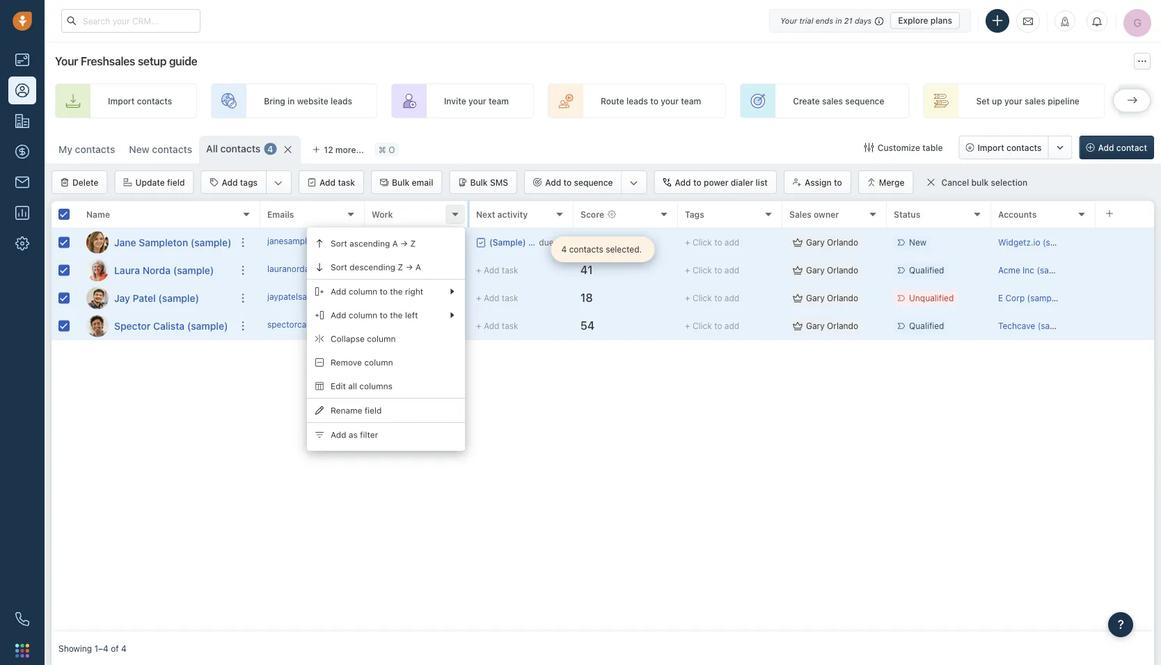 Task type: vqa. For each thing, say whether or not it's contained in the screenshot.
the 'task'
yes



Task type: locate. For each thing, give the bounding box(es) containing it.
4 right all contacts link
[[268, 144, 273, 154]]

sequence inside button
[[574, 178, 613, 187]]

setup
[[138, 55, 167, 68]]

2 horizontal spatial your
[[1005, 96, 1023, 106]]

add to sequence group
[[525, 171, 648, 194]]

1 horizontal spatial angle down image
[[630, 176, 638, 190]]

table
[[923, 143, 943, 153]]

qualified down unqualified at top
[[910, 321, 945, 331]]

0 vertical spatial 4
[[268, 144, 273, 154]]

the left left
[[390, 311, 403, 320]]

click for 41
[[693, 266, 712, 275]]

2 the from the top
[[390, 311, 403, 320]]

field right update
[[167, 178, 185, 187]]

import for import contacts button
[[978, 143, 1005, 153]]

1 horizontal spatial new
[[910, 238, 927, 248]]

0 horizontal spatial field
[[167, 178, 185, 187]]

0 vertical spatial qualified
[[910, 266, 945, 275]]

1 sales from the left
[[823, 96, 844, 106]]

3 orlando from the top
[[828, 294, 859, 303]]

0 horizontal spatial in
[[288, 96, 295, 106]]

field inside menu item
[[365, 406, 382, 416]]

column down the descending
[[349, 287, 378, 297]]

assign
[[805, 178, 832, 187]]

1 vertical spatial import
[[978, 143, 1005, 153]]

1 your from the left
[[469, 96, 487, 106]]

2 leads from the left
[[627, 96, 648, 106]]

patel
[[133, 293, 156, 304]]

1 vertical spatial z
[[398, 263, 403, 272]]

pipeline
[[1048, 96, 1080, 106]]

(sample) for spector calista (sample)
[[187, 320, 228, 332]]

click for 54
[[693, 321, 712, 331]]

1 gary orlando from the top
[[807, 238, 859, 248]]

gary for 54
[[807, 321, 825, 331]]

add inside add tags button
[[222, 178, 238, 187]]

sales owner
[[790, 210, 840, 219]]

bulk sms button
[[450, 171, 518, 194]]

your left freshsales
[[55, 55, 78, 68]]

qualified
[[910, 266, 945, 275], [910, 321, 945, 331]]

2 gary from the top
[[807, 266, 825, 275]]

freshworks switcher image
[[15, 645, 29, 658]]

2 horizontal spatial 4
[[562, 245, 567, 255]]

1 angle down image from the left
[[275, 176, 283, 190]]

import inside import contacts button
[[978, 143, 1005, 153]]

0 horizontal spatial angle down image
[[275, 176, 283, 190]]

1 vertical spatial the
[[390, 311, 403, 320]]

1 vertical spatial container_wx8msf4aqz5i3rn1 image
[[793, 321, 803, 331]]

import contacts down 'setup'
[[108, 96, 172, 106]]

column inside remove column menu item
[[365, 358, 393, 368]]

1 vertical spatial + add task
[[476, 294, 519, 303]]

1 vertical spatial sort
[[331, 263, 347, 272]]

0 horizontal spatial your
[[55, 55, 78, 68]]

add column to the right
[[331, 287, 424, 297]]

contacts up selection
[[1007, 143, 1042, 153]]

add inside add to sequence button
[[546, 178, 562, 187]]

0 horizontal spatial z
[[398, 263, 403, 272]]

e
[[999, 294, 1004, 303]]

leads
[[331, 96, 352, 106], [627, 96, 648, 106]]

s image
[[86, 315, 109, 337]]

1 horizontal spatial field
[[365, 406, 382, 416]]

sequence up score
[[574, 178, 613, 187]]

add as filter menu item
[[307, 424, 465, 447]]

4 left 48
[[562, 245, 567, 255]]

container_wx8msf4aqz5i3rn1 image inside customize table button
[[865, 143, 875, 153]]

1 cell from the top
[[1096, 229, 1155, 256]]

1 horizontal spatial a
[[416, 263, 421, 272]]

0 vertical spatial new
[[129, 144, 150, 155]]

import inside import contacts link
[[108, 96, 135, 106]]

3684945781
[[372, 320, 423, 330]]

remove column menu item
[[307, 351, 465, 375]]

bulk left email
[[392, 178, 410, 187]]

import contacts inside import contacts link
[[108, 96, 172, 106]]

activity
[[498, 210, 528, 219]]

1 + click to add from the top
[[685, 238, 740, 248]]

2 angle down image from the left
[[630, 176, 638, 190]]

1 bulk from the left
[[392, 178, 410, 187]]

in right bring
[[288, 96, 295, 106]]

0 horizontal spatial your
[[469, 96, 487, 106]]

task for 54
[[502, 321, 519, 331]]

2 vertical spatial 4
[[121, 644, 127, 654]]

add inside add contact button
[[1099, 143, 1115, 153]]

delete
[[72, 178, 99, 187]]

a up right
[[416, 263, 421, 272]]

z
[[411, 239, 416, 249], [398, 263, 403, 272]]

all
[[206, 143, 218, 155]]

0 horizontal spatial leads
[[331, 96, 352, 106]]

laura
[[114, 265, 140, 276]]

0 vertical spatial field
[[167, 178, 185, 187]]

0 vertical spatial your
[[781, 16, 798, 25]]

column inside the collapse column menu item
[[367, 334, 396, 344]]

jay
[[114, 293, 130, 304]]

assign to button
[[784, 171, 852, 194]]

2 + click to add from the top
[[685, 266, 740, 275]]

click for 18
[[693, 294, 712, 303]]

0 vertical spatial z
[[411, 239, 416, 249]]

0 horizontal spatial 4
[[121, 644, 127, 654]]

name row
[[52, 201, 261, 229]]

new for new contacts
[[129, 144, 150, 155]]

new contacts
[[129, 144, 192, 155]]

contacts
[[137, 96, 172, 106], [1007, 143, 1042, 153], [221, 143, 261, 155], [75, 144, 115, 155], [152, 144, 192, 155], [570, 245, 604, 255]]

as
[[349, 430, 358, 440]]

a
[[393, 239, 398, 249], [416, 263, 421, 272]]

bulk
[[392, 178, 410, 187], [470, 178, 488, 187]]

next activity
[[476, 210, 528, 219]]

1 horizontal spatial 4
[[268, 144, 273, 154]]

task inside button
[[338, 178, 355, 187]]

0 horizontal spatial bulk
[[392, 178, 410, 187]]

angle down image
[[275, 176, 283, 190], [630, 176, 638, 190]]

new down the status
[[910, 238, 927, 248]]

contacts up the "41"
[[570, 245, 604, 255]]

1 horizontal spatial your
[[661, 96, 679, 106]]

contacts right all
[[221, 143, 261, 155]]

→ for a
[[406, 263, 413, 272]]

the left right
[[390, 287, 403, 297]]

1 vertical spatial new
[[910, 238, 927, 248]]

0 horizontal spatial a
[[393, 239, 398, 249]]

0 horizontal spatial new
[[129, 144, 150, 155]]

0 vertical spatial sequence
[[846, 96, 885, 106]]

phone image
[[15, 613, 29, 627]]

(sample) for acme inc (sample)
[[1037, 266, 1072, 275]]

column up columns
[[365, 358, 393, 368]]

qualified up unqualified at top
[[910, 266, 945, 275]]

→ up right
[[406, 263, 413, 272]]

add contact button
[[1080, 136, 1155, 160]]

rename field menu item
[[307, 399, 465, 423]]

4 orlando from the top
[[828, 321, 859, 331]]

2 cell from the top
[[1096, 257, 1155, 284]]

1 qualified from the top
[[910, 266, 945, 275]]

row group containing 48
[[261, 229, 1155, 341]]

2 gary orlando from the top
[[807, 266, 859, 275]]

0 vertical spatial in
[[836, 16, 843, 25]]

2 qualified from the top
[[910, 321, 945, 331]]

grid
[[52, 200, 1155, 632]]

sort up 'lauranordasample@gmail.com'
[[331, 239, 347, 249]]

my
[[59, 144, 72, 155]]

l image
[[86, 259, 109, 282]]

3 gary orlando from the top
[[807, 294, 859, 303]]

import for import contacts link
[[108, 96, 135, 106]]

4 cell from the top
[[1096, 313, 1155, 340]]

1 row group from the left
[[52, 229, 261, 341]]

(sample) right the corp
[[1028, 294, 1062, 303]]

gary orlando for 41
[[807, 266, 859, 275]]

import contacts button
[[959, 136, 1049, 160]]

1 vertical spatial 4
[[562, 245, 567, 255]]

lauranordasample@gmail.com
[[267, 264, 386, 274]]

row group
[[52, 229, 261, 341], [261, 229, 1155, 341]]

import down your freshsales setup guide
[[108, 96, 135, 106]]

angle down image right tags
[[275, 176, 283, 190]]

leads right route at the top right of page
[[627, 96, 648, 106]]

new up update
[[129, 144, 150, 155]]

1 horizontal spatial in
[[836, 16, 843, 25]]

freshsales
[[81, 55, 135, 68]]

menu
[[307, 228, 465, 451]]

4 right the of
[[121, 644, 127, 654]]

column up collapse column
[[349, 311, 378, 320]]

import contacts for import contacts link
[[108, 96, 172, 106]]

gary orlando for 54
[[807, 321, 859, 331]]

1 horizontal spatial sequence
[[846, 96, 885, 106]]

sampleton
[[139, 237, 188, 248]]

(sample) for laura norda (sample)
[[173, 265, 214, 276]]

bulk for bulk sms
[[470, 178, 488, 187]]

0 horizontal spatial sequence
[[574, 178, 613, 187]]

container_wx8msf4aqz5i3rn1 image
[[793, 266, 803, 275], [793, 321, 803, 331]]

norda
[[143, 265, 171, 276]]

4 contacts selected.
[[562, 245, 642, 255]]

1 sort from the top
[[331, 239, 347, 249]]

press space to deselect this row. row containing jay patel (sample)
[[52, 285, 261, 313]]

(sample) right the sampleton on the top left
[[191, 237, 232, 248]]

sort for sort descending z → a
[[331, 263, 347, 272]]

1 vertical spatial →
[[406, 263, 413, 272]]

0 vertical spatial →
[[401, 239, 408, 249]]

(sample) up spector calista (sample)
[[158, 293, 199, 304]]

explore
[[899, 16, 929, 25]]

import contacts up selection
[[978, 143, 1042, 153]]

add for add contact
[[1099, 143, 1115, 153]]

add for add task
[[320, 178, 336, 187]]

the for left
[[390, 311, 403, 320]]

0 vertical spatial + add task
[[476, 266, 519, 275]]

(sample) inside "link"
[[187, 320, 228, 332]]

bulk left sms
[[470, 178, 488, 187]]

add inside "add task" button
[[320, 178, 336, 187]]

0 horizontal spatial import contacts
[[108, 96, 172, 106]]

add to sequence
[[546, 178, 613, 187]]

add inside add to power dialer list button
[[675, 178, 691, 187]]

in left the 21
[[836, 16, 843, 25]]

2 vertical spatial + add task
[[476, 321, 519, 331]]

1 horizontal spatial z
[[411, 239, 416, 249]]

+ add task
[[476, 266, 519, 275], [476, 294, 519, 303], [476, 321, 519, 331]]

press space to deselect this row. row containing 54
[[261, 313, 1155, 341]]

(sample) right calista
[[187, 320, 228, 332]]

4 gary orlando from the top
[[807, 321, 859, 331]]

1 vertical spatial a
[[416, 263, 421, 272]]

3 + add task from the top
[[476, 321, 519, 331]]

1 horizontal spatial team
[[681, 96, 702, 106]]

leads right website
[[331, 96, 352, 106]]

0 vertical spatial sort
[[331, 239, 347, 249]]

your right the up
[[1005, 96, 1023, 106]]

(sample) down the jane sampleton (sample) link
[[173, 265, 214, 276]]

up
[[993, 96, 1003, 106]]

orlando for 18
[[828, 294, 859, 303]]

0 vertical spatial the
[[390, 287, 403, 297]]

1 horizontal spatial bulk
[[470, 178, 488, 187]]

⌘ o
[[379, 145, 395, 155]]

set up your sales pipeline link
[[924, 84, 1105, 118]]

add for add tags
[[222, 178, 238, 187]]

sales left pipeline
[[1025, 96, 1046, 106]]

Search your CRM... text field
[[61, 9, 201, 33]]

0 vertical spatial import contacts
[[108, 96, 172, 106]]

o
[[389, 145, 395, 155]]

contacts down 'setup'
[[137, 96, 172, 106]]

jane sampleton (sample)
[[114, 237, 232, 248]]

press space to deselect this row. row containing 41
[[261, 257, 1155, 285]]

your right invite at top
[[469, 96, 487, 106]]

orlando for 54
[[828, 321, 859, 331]]

the for right
[[390, 287, 403, 297]]

2 bulk from the left
[[470, 178, 488, 187]]

3 gary from the top
[[807, 294, 825, 303]]

0 horizontal spatial team
[[489, 96, 509, 106]]

1 horizontal spatial sales
[[1025, 96, 1046, 106]]

1 vertical spatial qualified
[[910, 321, 945, 331]]

1 vertical spatial sequence
[[574, 178, 613, 187]]

the
[[390, 287, 403, 297], [390, 311, 403, 320]]

press space to deselect this row. row
[[52, 229, 261, 257], [261, 229, 1155, 257], [52, 257, 261, 285], [261, 257, 1155, 285], [52, 285, 261, 313], [261, 285, 1155, 313], [52, 313, 261, 341], [261, 313, 1155, 341]]

4
[[268, 144, 273, 154], [562, 245, 567, 255], [121, 644, 127, 654]]

orlando
[[828, 238, 859, 248], [828, 266, 859, 275], [828, 294, 859, 303], [828, 321, 859, 331]]

e corp (sample)
[[999, 294, 1062, 303]]

3 + click to add from the top
[[685, 294, 740, 303]]

showing
[[59, 644, 92, 654]]

container_wx8msf4aqz5i3rn1 image
[[865, 143, 875, 153], [927, 178, 937, 187], [476, 238, 486, 248], [793, 238, 803, 248], [793, 294, 803, 303]]

sort down janesampleton@gmail.com 3684932360
[[331, 263, 347, 272]]

container_wx8msf4aqz5i3rn1 image for 41
[[793, 266, 803, 275]]

4 gary from the top
[[807, 321, 825, 331]]

2 + add task from the top
[[476, 294, 519, 303]]

your
[[469, 96, 487, 106], [661, 96, 679, 106], [1005, 96, 1023, 106]]

add for add to power dialer list
[[675, 178, 691, 187]]

sales right create
[[823, 96, 844, 106]]

0 vertical spatial a
[[393, 239, 398, 249]]

sort descending z → a menu item
[[307, 256, 465, 279]]

(sample) up acme inc (sample) link
[[1043, 238, 1078, 248]]

sms
[[490, 178, 509, 187]]

add to sequence button
[[525, 171, 622, 194]]

0 horizontal spatial sales
[[823, 96, 844, 106]]

sequence
[[846, 96, 885, 106], [574, 178, 613, 187]]

4 inside all contacts 4
[[268, 144, 273, 154]]

sequence up customize
[[846, 96, 885, 106]]

12
[[324, 145, 333, 155]]

assign to
[[805, 178, 843, 187]]

(sample) for jay patel (sample)
[[158, 293, 199, 304]]

sort ascending a → z
[[331, 239, 416, 249]]

(sample)
[[191, 237, 232, 248], [1043, 238, 1078, 248], [173, 265, 214, 276], [1037, 266, 1072, 275], [158, 293, 199, 304], [1028, 294, 1062, 303], [187, 320, 228, 332], [1038, 321, 1073, 331]]

import up cancel bulk selection
[[978, 143, 1005, 153]]

field for rename field
[[365, 406, 382, 416]]

sort for sort ascending a → z
[[331, 239, 347, 249]]

1 horizontal spatial import contacts
[[978, 143, 1042, 153]]

add column to the left
[[331, 311, 418, 320]]

1 horizontal spatial leads
[[627, 96, 648, 106]]

your left trial
[[781, 16, 798, 25]]

2 orlando from the top
[[828, 266, 859, 275]]

field down columns
[[365, 406, 382, 416]]

→ for z
[[401, 239, 408, 249]]

import contacts link
[[55, 84, 197, 118]]

invite
[[444, 96, 466, 106]]

your
[[781, 16, 798, 25], [55, 55, 78, 68]]

techcave (sample) link
[[999, 321, 1073, 331]]

1 vertical spatial import contacts
[[978, 143, 1042, 153]]

import contacts for import contacts button
[[978, 143, 1042, 153]]

4 + click to add from the top
[[685, 321, 740, 331]]

(sample) right inc
[[1037, 266, 1072, 275]]

set up your sales pipeline
[[977, 96, 1080, 106]]

to inside add to sequence button
[[564, 178, 572, 187]]

1 container_wx8msf4aqz5i3rn1 image from the top
[[793, 266, 803, 275]]

2 sort from the top
[[331, 263, 347, 272]]

+ add task for 18
[[476, 294, 519, 303]]

cell
[[1096, 229, 1155, 256], [1096, 257, 1155, 284], [1096, 285, 1155, 312], [1096, 313, 1155, 340]]

add for add as filter
[[331, 430, 347, 440]]

website
[[297, 96, 329, 106]]

0 horizontal spatial import
[[108, 96, 135, 106]]

edit all columns menu item
[[307, 375, 465, 398]]

41
[[581, 264, 593, 277]]

+ add task for 54
[[476, 321, 519, 331]]

→
[[401, 239, 408, 249], [406, 263, 413, 272]]

import contacts inside import contacts button
[[978, 143, 1042, 153]]

3 cell from the top
[[1096, 285, 1155, 312]]

dialer
[[731, 178, 754, 187]]

jane
[[114, 237, 136, 248]]

2 row group from the left
[[261, 229, 1155, 341]]

1 the from the top
[[390, 287, 403, 297]]

ascending
[[350, 239, 390, 249]]

1 + add task from the top
[[476, 266, 519, 275]]

to inside route leads to your team link
[[651, 96, 659, 106]]

j image
[[86, 287, 109, 310]]

unqualified
[[910, 294, 955, 303]]

z down 3684932360 "link"
[[398, 263, 403, 272]]

→ up 4167348672
[[401, 239, 408, 249]]

angle down image inside add to sequence group
[[630, 176, 638, 190]]

name column header
[[79, 201, 261, 229]]

add for add column to the left
[[331, 311, 347, 320]]

angle down image inside add tags "group"
[[275, 176, 283, 190]]

field inside "button"
[[167, 178, 185, 187]]

0 vertical spatial container_wx8msf4aqz5i3rn1 image
[[793, 266, 803, 275]]

laura norda (sample) link
[[114, 264, 214, 278]]

route leads to your team link
[[548, 84, 727, 118]]

acme
[[999, 266, 1021, 275]]

add inside add as filter menu item
[[331, 430, 347, 440]]

to inside assign to "button"
[[835, 178, 843, 187]]

route
[[601, 96, 625, 106]]

1 horizontal spatial import
[[978, 143, 1005, 153]]

2 container_wx8msf4aqz5i3rn1 image from the top
[[793, 321, 803, 331]]

angle down image right add to sequence
[[630, 176, 638, 190]]

contacts inside button
[[1007, 143, 1042, 153]]

z up 4167348672
[[411, 239, 416, 249]]

0 vertical spatial import
[[108, 96, 135, 106]]

a right ascending
[[393, 239, 398, 249]]

all contacts link
[[206, 142, 261, 156]]

1 vertical spatial field
[[365, 406, 382, 416]]

1 horizontal spatial your
[[781, 16, 798, 25]]

1 vertical spatial your
[[55, 55, 78, 68]]

team
[[489, 96, 509, 106], [681, 96, 702, 106]]

1 gary from the top
[[807, 238, 825, 248]]

your right route at the top right of page
[[661, 96, 679, 106]]

column down 3684945781 link
[[367, 334, 396, 344]]



Task type: describe. For each thing, give the bounding box(es) containing it.
name
[[86, 210, 110, 219]]

press space to deselect this row. row containing 48
[[261, 229, 1155, 257]]

add contact
[[1099, 143, 1148, 153]]

18
[[581, 292, 593, 305]]

1–4
[[94, 644, 109, 654]]

sales
[[790, 210, 812, 219]]

create sales sequence link
[[741, 84, 910, 118]]

task for 41
[[502, 266, 519, 275]]

sort ascending a → z menu item
[[307, 232, 465, 256]]

container_wx8msf4aqz5i3rn1 image for 54
[[793, 321, 803, 331]]

+ click to add for 41
[[685, 266, 740, 275]]

press space to deselect this row. row containing laura norda (sample)
[[52, 257, 261, 285]]

(sample) for jane sampleton (sample)
[[191, 237, 232, 248]]

collapse
[[331, 334, 365, 344]]

spector calista (sample)
[[114, 320, 228, 332]]

new for new
[[910, 238, 927, 248]]

add for 54
[[725, 321, 740, 331]]

jaypatelsample@gmail.com
[[267, 292, 374, 302]]

bring in website leads link
[[211, 84, 377, 118]]

add for add column to the right
[[331, 287, 347, 297]]

field for update field
[[167, 178, 185, 187]]

add for add to sequence
[[546, 178, 562, 187]]

techcave (sample)
[[999, 321, 1073, 331]]

add for 41
[[725, 266, 740, 275]]

calista
[[153, 320, 185, 332]]

delete button
[[52, 171, 108, 194]]

emails
[[267, 210, 294, 219]]

more...
[[336, 145, 364, 155]]

2 team from the left
[[681, 96, 702, 106]]

collapse column menu item
[[307, 327, 465, 351]]

column for remove column
[[365, 358, 393, 368]]

bulk for bulk email
[[392, 178, 410, 187]]

+ click to add for 54
[[685, 321, 740, 331]]

2 sales from the left
[[1025, 96, 1046, 106]]

widgetz.io (sample) link
[[999, 238, 1078, 248]]

add to power dialer list
[[675, 178, 768, 187]]

columns
[[360, 382, 393, 391]]

invite your team
[[444, 96, 509, 106]]

angle down image for add tags
[[275, 176, 283, 190]]

3684932360 link
[[372, 235, 425, 250]]

contacts up the update field
[[152, 144, 192, 155]]

menu containing sort ascending a → z
[[307, 228, 465, 451]]

press space to deselect this row. row containing spector calista (sample)
[[52, 313, 261, 341]]

spectorcalista@gmail.com 3684945781
[[267, 320, 423, 330]]

route leads to your team
[[601, 96, 702, 106]]

explore plans link
[[891, 12, 961, 29]]

set
[[977, 96, 990, 106]]

days
[[855, 16, 872, 25]]

update field
[[135, 178, 185, 187]]

bring in website leads
[[264, 96, 352, 106]]

guide
[[169, 55, 197, 68]]

qualified for 54
[[910, 321, 945, 331]]

cancel bulk selection
[[942, 178, 1028, 188]]

spector
[[114, 320, 151, 332]]

my contacts
[[59, 144, 115, 155]]

qualified for 41
[[910, 266, 945, 275]]

janesampleton@gmail.com
[[267, 236, 373, 246]]

column for add column to the right
[[349, 287, 378, 297]]

1 leads from the left
[[331, 96, 352, 106]]

column for add column to the left
[[349, 311, 378, 320]]

of
[[111, 644, 119, 654]]

add task button
[[299, 171, 364, 194]]

left
[[405, 311, 418, 320]]

(sample) down e corp (sample) "link"
[[1038, 321, 1073, 331]]

cancel
[[942, 178, 970, 188]]

jane sampleton (sample) link
[[114, 236, 232, 250]]

sequence for create sales sequence
[[846, 96, 885, 106]]

jaypatelsample@gmail.com + click to add
[[267, 292, 426, 302]]

to inside add to power dialer list button
[[694, 178, 702, 187]]

grid containing 48
[[52, 200, 1155, 632]]

e corp (sample) link
[[999, 294, 1062, 303]]

all contacts 4
[[206, 143, 273, 155]]

bulk sms
[[470, 178, 509, 187]]

tags
[[240, 178, 258, 187]]

row group containing jane sampleton (sample)
[[52, 229, 261, 341]]

jay patel (sample) link
[[114, 292, 199, 305]]

janesampleton@gmail.com 3684932360
[[267, 236, 425, 246]]

angle down image for add to sequence
[[630, 176, 638, 190]]

4167348672 link
[[372, 263, 422, 278]]

customize
[[878, 143, 921, 153]]

remove column
[[331, 358, 393, 368]]

spectorcalista@gmail.com link
[[267, 319, 371, 334]]

your for your freshsales setup guide
[[55, 55, 78, 68]]

next
[[476, 210, 496, 219]]

bulk email button
[[371, 171, 443, 194]]

rename field
[[331, 406, 382, 416]]

(sample) for e corp (sample)
[[1028, 294, 1062, 303]]

janesampleton@gmail.com link
[[267, 235, 373, 250]]

contact
[[1117, 143, 1148, 153]]

import contacts group
[[959, 136, 1073, 160]]

contacts right my
[[75, 144, 115, 155]]

sequence for add to sequence
[[574, 178, 613, 187]]

3 your from the left
[[1005, 96, 1023, 106]]

all
[[348, 382, 357, 391]]

task for 18
[[502, 294, 519, 303]]

gary orlando for 18
[[807, 294, 859, 303]]

bulk email
[[392, 178, 434, 187]]

your freshsales setup guide
[[55, 55, 197, 68]]

add tags
[[222, 178, 258, 187]]

press space to deselect this row. row containing 18
[[261, 285, 1155, 313]]

rename
[[331, 406, 363, 416]]

add for 18
[[725, 294, 740, 303]]

explore plans
[[899, 16, 953, 25]]

+ add task for 41
[[476, 266, 519, 275]]

sort descending z → a
[[331, 263, 421, 272]]

spector calista (sample) link
[[114, 319, 228, 333]]

⌘
[[379, 145, 386, 155]]

add tags group
[[201, 171, 292, 194]]

owner
[[814, 210, 840, 219]]

1 orlando from the top
[[828, 238, 859, 248]]

1 vertical spatial in
[[288, 96, 295, 106]]

2 your from the left
[[661, 96, 679, 106]]

j image
[[86, 232, 109, 254]]

edit
[[331, 382, 346, 391]]

cell for 41
[[1096, 257, 1155, 284]]

create sales sequence
[[794, 96, 885, 106]]

trial
[[800, 16, 814, 25]]

remove
[[331, 358, 362, 368]]

email image
[[1024, 15, 1034, 27]]

cell for 18
[[1096, 285, 1155, 312]]

21
[[845, 16, 853, 25]]

press space to deselect this row. row containing jane sampleton (sample)
[[52, 229, 261, 257]]

accounts
[[999, 210, 1037, 219]]

widgetz.io (sample)
[[999, 238, 1078, 248]]

tags
[[685, 210, 705, 219]]

score
[[581, 210, 605, 219]]

gary for 18
[[807, 294, 825, 303]]

gary for 41
[[807, 266, 825, 275]]

cell for 54
[[1096, 313, 1155, 340]]

+ click to add for 18
[[685, 294, 740, 303]]

orlando for 41
[[828, 266, 859, 275]]

your for your trial ends in 21 days
[[781, 16, 798, 25]]

update field button
[[115, 171, 194, 194]]

edit all columns
[[331, 382, 393, 391]]

column for collapse column
[[367, 334, 396, 344]]

phone element
[[8, 606, 36, 634]]

1 team from the left
[[489, 96, 509, 106]]



